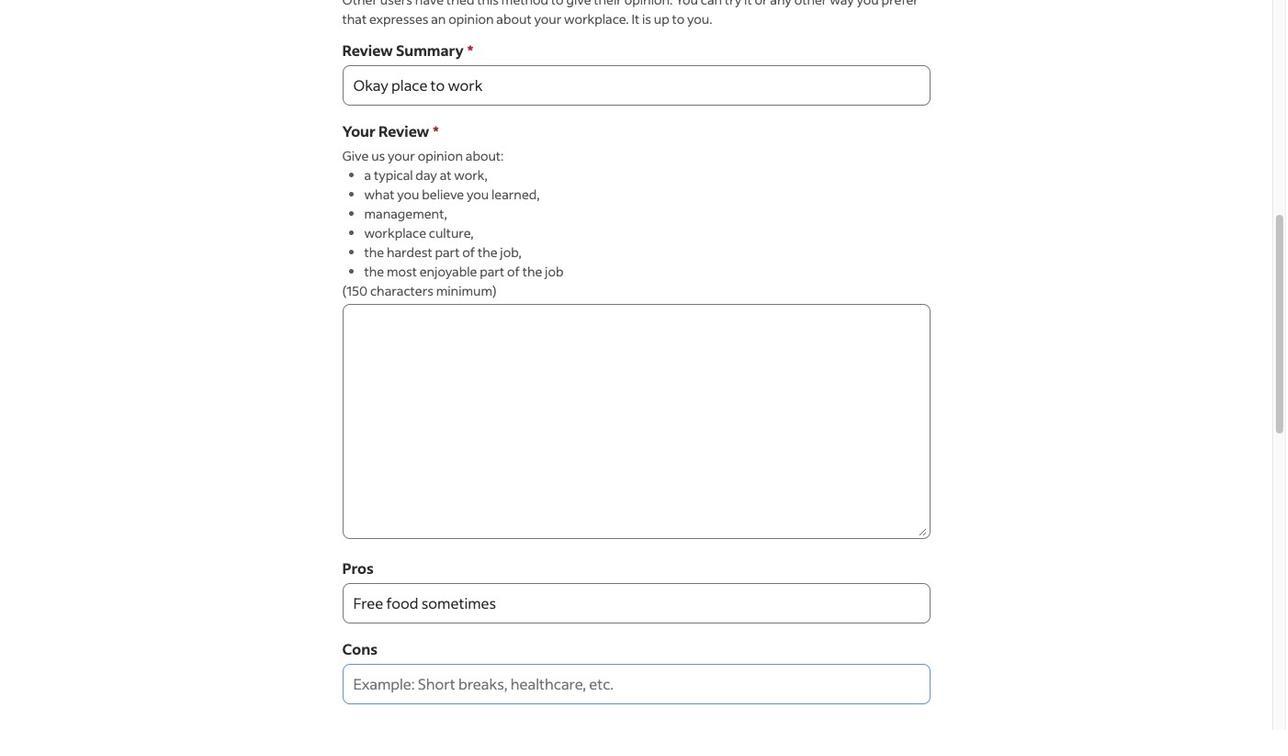 Task type: locate. For each thing, give the bounding box(es) containing it.
way
[[830, 0, 854, 8]]

pros
[[342, 559, 374, 578]]

* up day
[[433, 121, 439, 141]]

that
[[342, 10, 367, 28]]

1 horizontal spatial your
[[534, 10, 562, 28]]

give
[[567, 0, 591, 8]]

0 vertical spatial of
[[463, 244, 475, 261]]

1 horizontal spatial *
[[467, 40, 473, 60]]

1 horizontal spatial to
[[672, 10, 685, 28]]

your
[[534, 10, 562, 28], [388, 147, 415, 165]]

* inside your review * give us your opinion about : a typical day at work , what you believe you learned , management , workplace culture , the hardest part of the job , the most enjoyable part of the job (150 characters minimum)
[[433, 121, 439, 141]]

1 vertical spatial about
[[466, 147, 501, 165]]

1 horizontal spatial of
[[507, 263, 520, 280]]

you right way
[[857, 0, 879, 8]]

to left give
[[551, 0, 564, 8]]

your down method
[[534, 10, 562, 28]]

1 vertical spatial opinion
[[418, 147, 463, 165]]

you up management
[[397, 186, 420, 203]]

characters
[[370, 282, 434, 300]]

0 horizontal spatial *
[[433, 121, 439, 141]]

review
[[342, 40, 393, 60], [379, 121, 429, 141]]

have
[[415, 0, 444, 8]]

opinion down tried
[[449, 10, 494, 28]]

opinion.
[[625, 0, 673, 8]]

you
[[857, 0, 879, 8], [397, 186, 420, 203], [467, 186, 489, 203]]

about up 'work'
[[466, 147, 501, 165]]

0 vertical spatial *
[[467, 40, 473, 60]]

day
[[416, 166, 437, 184]]

to
[[551, 0, 564, 8], [672, 10, 685, 28]]

you inside 'other users have tried this method to give their opinion. you can try it or any other way you prefer that expresses an opinion about your workplace. it is up to you.'
[[857, 0, 879, 8]]

* for summary
[[467, 40, 473, 60]]

you for *
[[467, 186, 489, 203]]

other
[[342, 0, 378, 8]]

* for review
[[433, 121, 439, 141]]

about down method
[[497, 10, 532, 28]]

Cons field
[[342, 665, 931, 705]]

prefer
[[882, 0, 919, 8]]

your inside 'other users have tried this method to give their opinion. you can try it or any other way you prefer that expresses an opinion about your workplace. it is up to you.'
[[534, 10, 562, 28]]

0 horizontal spatial your
[[388, 147, 415, 165]]

1 vertical spatial part
[[480, 263, 505, 280]]

*
[[467, 40, 473, 60], [433, 121, 439, 141]]

you down 'work'
[[467, 186, 489, 203]]

your up typical
[[388, 147, 415, 165]]

1 horizontal spatial part
[[480, 263, 505, 280]]

culture
[[429, 224, 471, 242]]

management
[[364, 205, 444, 222]]

1 horizontal spatial you
[[467, 186, 489, 203]]

review up us
[[379, 121, 429, 141]]

part
[[435, 244, 460, 261], [480, 263, 505, 280]]

their
[[594, 0, 622, 8]]

job
[[500, 244, 519, 261], [545, 263, 564, 280]]

the up minimum)
[[478, 244, 498, 261]]

0 horizontal spatial job
[[500, 244, 519, 261]]

you
[[676, 0, 698, 8]]

1 vertical spatial to
[[672, 10, 685, 28]]

0 vertical spatial your
[[534, 10, 562, 28]]

1 vertical spatial job
[[545, 263, 564, 280]]

workplace
[[364, 224, 426, 242]]

,
[[485, 166, 488, 184], [537, 186, 540, 203], [444, 205, 447, 222], [471, 224, 474, 242], [519, 244, 522, 261]]

0 vertical spatial opinion
[[449, 10, 494, 28]]

1 vertical spatial *
[[433, 121, 439, 141]]

None text field
[[342, 303, 927, 537]]

2 horizontal spatial you
[[857, 0, 879, 8]]

us
[[371, 147, 385, 165]]

of
[[463, 244, 475, 261], [507, 263, 520, 280]]

about
[[497, 10, 532, 28], [466, 147, 501, 165]]

review down that on the left
[[342, 40, 393, 60]]

0 vertical spatial about
[[497, 10, 532, 28]]

method
[[502, 0, 549, 8]]

0 vertical spatial part
[[435, 244, 460, 261]]

0 vertical spatial to
[[551, 0, 564, 8]]

0 vertical spatial job
[[500, 244, 519, 261]]

part up minimum)
[[480, 263, 505, 280]]

1 vertical spatial review
[[379, 121, 429, 141]]

opinion up at
[[418, 147, 463, 165]]

other
[[795, 0, 828, 8]]

of right enjoyable
[[507, 263, 520, 280]]

you.
[[688, 10, 713, 28]]

most
[[387, 263, 417, 280]]

up
[[654, 10, 670, 28]]

to right up
[[672, 10, 685, 28]]

1 vertical spatial your
[[388, 147, 415, 165]]

work
[[454, 166, 485, 184]]

part up enjoyable
[[435, 244, 460, 261]]

* right summary
[[467, 40, 473, 60]]

1 horizontal spatial job
[[545, 263, 564, 280]]

opinion
[[449, 10, 494, 28], [418, 147, 463, 165]]

of down the "culture"
[[463, 244, 475, 261]]

it
[[632, 10, 640, 28]]

the
[[364, 244, 384, 261], [478, 244, 498, 261], [364, 263, 384, 280], [523, 263, 542, 280]]



Task type: vqa. For each thing, say whether or not it's contained in the screenshot.
full time
no



Task type: describe. For each thing, give the bounding box(es) containing it.
at
[[440, 166, 452, 184]]

this
[[477, 0, 499, 8]]

about inside 'other users have tried this method to give their opinion. you can try it or any other way you prefer that expresses an opinion about your workplace. it is up to you.'
[[497, 10, 532, 28]]

your
[[342, 121, 376, 141]]

1 vertical spatial of
[[507, 263, 520, 280]]

users
[[380, 0, 413, 8]]

hardest
[[387, 244, 433, 261]]

the down workplace
[[364, 244, 384, 261]]

the up the (150 at the left of the page
[[364, 263, 384, 280]]

(150
[[342, 282, 368, 300]]

other users have tried this method to give their opinion. you can try it or any other way you prefer that expresses an opinion about your workplace. it is up to you.
[[342, 0, 919, 28]]

tried
[[447, 0, 475, 8]]

believe
[[422, 186, 464, 203]]

or
[[755, 0, 768, 8]]

is
[[642, 10, 652, 28]]

typical
[[374, 166, 413, 184]]

:
[[501, 147, 504, 165]]

what
[[364, 186, 395, 203]]

0 horizontal spatial you
[[397, 186, 420, 203]]

the down learned
[[523, 263, 542, 280]]

Example: Productive and fun workplace with ping pong table field
[[342, 65, 931, 106]]

a
[[364, 166, 371, 184]]

any
[[770, 0, 792, 8]]

0 horizontal spatial part
[[435, 244, 460, 261]]

workplace.
[[564, 10, 629, 28]]

about inside your review * give us your opinion about : a typical day at work , what you believe you learned , management , workplace culture , the hardest part of the job , the most enjoyable part of the job (150 characters minimum)
[[466, 147, 501, 165]]

Pros field
[[342, 584, 931, 624]]

can
[[701, 0, 722, 8]]

your inside your review * give us your opinion about : a typical day at work , what you believe you learned , management , workplace culture , the hardest part of the job , the most enjoyable part of the job (150 characters minimum)
[[388, 147, 415, 165]]

opinion inside your review * give us your opinion about : a typical day at work , what you believe you learned , management , workplace culture , the hardest part of the job , the most enjoyable part of the job (150 characters minimum)
[[418, 147, 463, 165]]

you for have
[[857, 0, 879, 8]]

try
[[725, 0, 742, 8]]

it
[[744, 0, 752, 8]]

your review * give us your opinion about : a typical day at work , what you believe you learned , management , workplace culture , the hardest part of the job , the most enjoyable part of the job (150 characters minimum)
[[342, 121, 564, 300]]

review inside your review * give us your opinion about : a typical day at work , what you believe you learned , management , workplace culture , the hardest part of the job , the most enjoyable part of the job (150 characters minimum)
[[379, 121, 429, 141]]

opinion inside 'other users have tried this method to give their opinion. you can try it or any other way you prefer that expresses an opinion about your workplace. it is up to you.'
[[449, 10, 494, 28]]

0 horizontal spatial of
[[463, 244, 475, 261]]

review summary *
[[342, 40, 473, 60]]

an
[[431, 10, 446, 28]]

cons
[[342, 640, 378, 659]]

enjoyable
[[420, 263, 477, 280]]

0 vertical spatial review
[[342, 40, 393, 60]]

give
[[342, 147, 369, 165]]

summary
[[396, 40, 464, 60]]

learned
[[492, 186, 537, 203]]

minimum)
[[436, 282, 497, 300]]

expresses
[[369, 10, 429, 28]]

0 horizontal spatial to
[[551, 0, 564, 8]]



